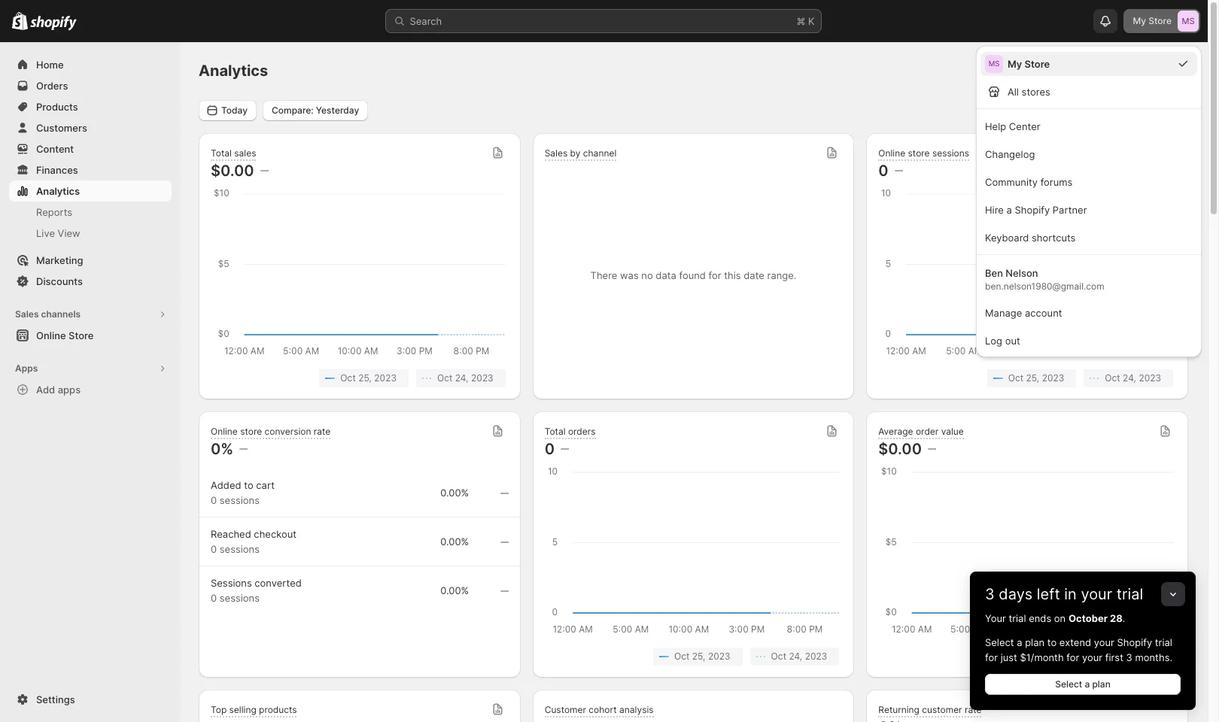 Task type: describe. For each thing, give the bounding box(es) containing it.
hire a shopify partner
[[986, 204, 1088, 216]]

online store conversion rate
[[211, 426, 331, 437]]

there
[[591, 270, 618, 282]]

your trial ends on october 28 .
[[986, 613, 1126, 625]]

sales for sales by channel
[[545, 147, 568, 159]]

oct 25, 2023 for average order value
[[1009, 651, 1065, 663]]

sales by channel button
[[545, 147, 617, 161]]

customer
[[545, 704, 587, 716]]

average
[[879, 426, 914, 437]]

reached checkout 0 sessions
[[211, 529, 297, 556]]

oct for 'oct 25, 2023' button related to total orders
[[675, 651, 690, 663]]

store inside button
[[69, 330, 94, 342]]

today button
[[199, 100, 257, 121]]

online store sessions
[[879, 147, 970, 159]]

sales
[[234, 147, 256, 159]]

sessions
[[211, 578, 252, 590]]

top selling products button
[[211, 704, 297, 718]]

left
[[1038, 586, 1061, 604]]

25, for total orders
[[693, 651, 706, 663]]

online store link
[[9, 325, 172, 346]]

auto-refresh
[[1061, 105, 1116, 116]]

oct 25, 2023 button for average order value
[[988, 648, 1077, 666]]

help
[[986, 120, 1007, 133]]

your
[[986, 613, 1007, 625]]

extend
[[1060, 637, 1092, 649]]

value
[[942, 426, 964, 437]]

my store inside menu
[[1008, 58, 1051, 70]]

oct for online store sessions 'oct 25, 2023' button
[[1009, 373, 1024, 384]]

oct 24, 2023 for online store sessions
[[1106, 373, 1162, 384]]

products link
[[9, 96, 172, 117]]

compare: yesterday
[[272, 104, 359, 116]]

conversion
[[265, 426, 311, 437]]

oct 24, 2023 button for online store sessions
[[1085, 370, 1174, 388]]

fullscreen button
[[1113, 60, 1189, 81]]

october
[[1069, 613, 1108, 625]]

total sales
[[211, 147, 256, 159]]

your inside 'dropdown button'
[[1082, 586, 1113, 604]]

added
[[211, 480, 241, 492]]

forums
[[1041, 176, 1073, 188]]

sales channels
[[15, 309, 81, 320]]

oct 24, 2023 for total orders
[[772, 651, 828, 663]]

a for select a plan to extend your shopify trial for just $1/month for your first 3 months.
[[1017, 637, 1023, 649]]

1 horizontal spatial shopify image
[[30, 16, 77, 31]]

list for average order value
[[882, 648, 1174, 666]]

ben.nelson1980@gmail.com
[[986, 281, 1105, 292]]

customer cohort analysis
[[545, 704, 654, 716]]

store for 0
[[909, 147, 930, 159]]

oct for oct 24, 2023 button associated with average order value
[[1106, 651, 1121, 663]]

refresh
[[1086, 105, 1116, 116]]

0 horizontal spatial analytics
[[36, 185, 80, 197]]

partner
[[1053, 204, 1088, 216]]

2 horizontal spatial store
[[1149, 15, 1172, 26]]

1 vertical spatial trial
[[1009, 613, 1027, 625]]

data
[[656, 270, 677, 282]]

store for 0%
[[240, 426, 262, 437]]

orders
[[36, 80, 68, 92]]

to inside select a plan to extend your shopify trial for just $1/month for your first 3 months.
[[1048, 637, 1057, 649]]

25, for total sales
[[359, 373, 372, 384]]

converted
[[255, 578, 302, 590]]

analysis
[[620, 704, 654, 716]]

oct 24, 2023 for average order value
[[1106, 651, 1162, 663]]

this
[[724, 270, 741, 282]]

oct 24, 2023 button for total orders
[[750, 648, 840, 666]]

trial inside select a plan to extend your shopify trial for just $1/month for your first 3 months.
[[1156, 637, 1173, 649]]

1 vertical spatial your
[[1095, 637, 1115, 649]]

0 vertical spatial my
[[1134, 15, 1147, 26]]

top selling products button
[[199, 690, 521, 723]]

log out
[[986, 335, 1021, 347]]

sessions inside dropdown button
[[933, 147, 970, 159]]

$0.00 for total
[[211, 162, 254, 180]]

$0.00 for average
[[879, 440, 922, 459]]

oct for oct 24, 2023 button for total orders
[[772, 651, 787, 663]]

oct 25, 2023 button for total orders
[[654, 648, 743, 666]]

select for select a plan to extend your shopify trial for just $1/month for your first 3 months.
[[986, 637, 1015, 649]]

list for total orders
[[548, 648, 840, 666]]

0 inside 'added to cart 0 sessions'
[[211, 495, 217, 507]]

shopify inside select a plan to extend your shopify trial for just $1/month for your first 3 months.
[[1118, 637, 1153, 649]]

0 inside sessions converted 0 sessions
[[211, 593, 217, 605]]

discounts link
[[9, 271, 172, 292]]

customers
[[36, 122, 87, 134]]

home
[[36, 59, 64, 71]]

my store image
[[1178, 11, 1200, 32]]

0 down online store sessions dropdown button
[[879, 162, 889, 180]]

finances link
[[9, 160, 172, 181]]

apps button
[[9, 358, 172, 380]]

no change image for 0
[[895, 165, 903, 177]]

today
[[221, 104, 248, 116]]

view
[[58, 227, 80, 239]]

manage account
[[986, 307, 1063, 319]]

online for 0
[[879, 147, 906, 159]]

settings link
[[9, 690, 172, 711]]

all stores link
[[981, 79, 1198, 104]]

oct 24, 2023 button for average order value
[[1085, 648, 1174, 666]]

customer cohort analysis button
[[545, 704, 654, 718]]

by
[[570, 147, 581, 159]]

hire
[[986, 204, 1004, 216]]

returning customer rate button
[[867, 690, 1189, 723]]

stores
[[1022, 86, 1051, 98]]

total orders
[[545, 426, 596, 437]]

0 horizontal spatial no change image
[[500, 488, 509, 500]]

oct for online store sessions oct 24, 2023 button
[[1106, 373, 1121, 384]]

all
[[1008, 86, 1020, 98]]

top
[[211, 704, 227, 716]]

nelson
[[1006, 267, 1039, 279]]

a for hire a shopify partner
[[1007, 204, 1013, 216]]

orders
[[568, 426, 596, 437]]

0 down total orders dropdown button
[[545, 440, 555, 459]]

24, for online store sessions
[[1124, 373, 1137, 384]]

3 days left in your trial button
[[971, 572, 1196, 604]]

24, for total orders
[[789, 651, 803, 663]]

hire a shopify partner link
[[981, 197, 1198, 222]]

0 vertical spatial shopify
[[1015, 204, 1051, 216]]

live view link
[[9, 223, 172, 244]]

apps
[[15, 363, 38, 374]]

content link
[[9, 139, 172, 160]]

$1/month
[[1021, 652, 1064, 664]]

in
[[1065, 586, 1077, 604]]

first
[[1106, 652, 1124, 664]]

account
[[1026, 307, 1063, 319]]

0.00% for added to cart
[[441, 487, 469, 499]]

total sales button
[[211, 147, 256, 161]]

3 inside select a plan to extend your shopify trial for just $1/month for your first 3 months.
[[1127, 652, 1133, 664]]

my store image
[[986, 55, 1004, 73]]

plan for select a plan to extend your shopify trial for just $1/month for your first 3 months.
[[1026, 637, 1045, 649]]

0.00% for sessions converted
[[441, 585, 469, 597]]

⌘ k
[[797, 15, 815, 27]]



Task type: vqa. For each thing, say whether or not it's contained in the screenshot.


Task type: locate. For each thing, give the bounding box(es) containing it.
0 horizontal spatial plan
[[1026, 637, 1045, 649]]

manage account link
[[981, 300, 1198, 325]]

total for $0.00
[[211, 147, 232, 159]]

to up $1/month
[[1048, 637, 1057, 649]]

for left the this
[[709, 270, 722, 282]]

menu
[[977, 46, 1203, 358]]

ben nelson ben.nelson1980@gmail.com
[[986, 267, 1105, 292]]

my
[[1134, 15, 1147, 26], [1008, 58, 1023, 70]]

1 vertical spatial 3
[[1127, 652, 1133, 664]]

1 horizontal spatial trial
[[1117, 586, 1144, 604]]

plan inside select a plan to extend your shopify trial for just $1/month for your first 3 months.
[[1026, 637, 1045, 649]]

1 vertical spatial shopify
[[1118, 637, 1153, 649]]

oct for oct 24, 2023 button associated with total sales
[[437, 373, 453, 384]]

reached
[[211, 529, 251, 541]]

24, for average order value
[[1124, 651, 1137, 663]]

oct 24, 2023 for total sales
[[437, 373, 494, 384]]

your up october
[[1082, 586, 1113, 604]]

sessions down the reached
[[220, 544, 260, 556]]

sessions down added
[[220, 495, 260, 507]]

3 0.00% from the top
[[441, 585, 469, 597]]

trial up the months.
[[1156, 637, 1173, 649]]

for
[[709, 270, 722, 282], [986, 652, 998, 664], [1067, 652, 1080, 664]]

0 horizontal spatial sales
[[15, 309, 39, 320]]

0 down added
[[211, 495, 217, 507]]

returning customer rate
[[879, 704, 982, 716]]

0 vertical spatial store
[[1149, 15, 1172, 26]]

1 horizontal spatial total
[[545, 426, 566, 437]]

sessions inside sessions converted 0 sessions
[[220, 593, 260, 605]]

0 horizontal spatial 3
[[986, 586, 995, 604]]

1 vertical spatial to
[[1048, 637, 1057, 649]]

0 vertical spatial your
[[1082, 586, 1113, 604]]

oct 25, 2023
[[341, 373, 397, 384], [1009, 373, 1065, 384], [675, 651, 731, 663], [1009, 651, 1065, 663]]

help center
[[986, 120, 1041, 133]]

sessions inside "reached checkout 0 sessions"
[[220, 544, 260, 556]]

shortcuts
[[1032, 232, 1076, 244]]

24,
[[455, 373, 469, 384], [1124, 373, 1137, 384], [789, 651, 803, 663], [1124, 651, 1137, 663]]

select for select a plan
[[1056, 679, 1083, 690]]

my right my store icon
[[1008, 58, 1023, 70]]

total for 0
[[545, 426, 566, 437]]

2 vertical spatial trial
[[1156, 637, 1173, 649]]

marketing link
[[9, 250, 172, 271]]

analytics down finances
[[36, 185, 80, 197]]

0 horizontal spatial a
[[1007, 204, 1013, 216]]

list for total sales
[[214, 370, 506, 388]]

3 right first
[[1127, 652, 1133, 664]]

oct 25, 2023 for online store sessions
[[1009, 373, 1065, 384]]

0 vertical spatial trial
[[1117, 586, 1144, 604]]

cohort
[[589, 704, 617, 716]]

0 vertical spatial plan
[[1026, 637, 1045, 649]]

1 horizontal spatial rate
[[965, 704, 982, 716]]

plan for select a plan
[[1093, 679, 1111, 690]]

a inside menu
[[1007, 204, 1013, 216]]

average order value button
[[879, 426, 964, 439]]

1 vertical spatial sales
[[15, 309, 39, 320]]

1 vertical spatial online
[[36, 330, 66, 342]]

center
[[1010, 120, 1041, 133]]

no change image for 0
[[561, 444, 569, 456]]

compare:
[[272, 104, 314, 116]]

0 vertical spatial online
[[879, 147, 906, 159]]

compare: yesterday button
[[263, 100, 368, 121]]

1 horizontal spatial to
[[1048, 637, 1057, 649]]

my store
[[1134, 15, 1172, 26], [1008, 58, 1051, 70]]

plan inside select a plan link
[[1093, 679, 1111, 690]]

manage
[[986, 307, 1023, 319]]

1 horizontal spatial shopify
[[1118, 637, 1153, 649]]

select a plan
[[1056, 679, 1111, 690]]

1 horizontal spatial $0.00
[[879, 440, 922, 459]]

log out button
[[981, 328, 1198, 353]]

store left my store image
[[1149, 15, 1172, 26]]

sales left channels
[[15, 309, 39, 320]]

1 horizontal spatial my store
[[1134, 15, 1172, 26]]

0 horizontal spatial online
[[36, 330, 66, 342]]

select up just
[[986, 637, 1015, 649]]

online for 0%
[[211, 426, 238, 437]]

0 vertical spatial to
[[244, 480, 253, 492]]

1 horizontal spatial sales
[[545, 147, 568, 159]]

0 horizontal spatial rate
[[314, 426, 331, 437]]

out
[[1006, 335, 1021, 347]]

sales for sales channels
[[15, 309, 39, 320]]

store down sales channels button
[[69, 330, 94, 342]]

channels
[[41, 309, 81, 320]]

$0.00 down average
[[879, 440, 922, 459]]

2 vertical spatial 0.00%
[[441, 585, 469, 597]]

settings
[[36, 694, 75, 706]]

3 days left in your trial element
[[971, 611, 1196, 711]]

0 horizontal spatial store
[[240, 426, 262, 437]]

to left cart at the bottom left of page
[[244, 480, 253, 492]]

total
[[211, 147, 232, 159], [545, 426, 566, 437]]

reports link
[[9, 202, 172, 223]]

0 vertical spatial 3
[[986, 586, 995, 604]]

25, for online store sessions
[[1027, 373, 1040, 384]]

no change image
[[895, 165, 903, 177], [928, 444, 937, 456], [500, 488, 509, 500]]

menu containing my store
[[977, 46, 1203, 358]]

0 down the reached
[[211, 544, 217, 556]]

analytics
[[199, 62, 268, 80], [36, 185, 80, 197]]

customers link
[[9, 117, 172, 139]]

days
[[999, 586, 1033, 604]]

3 days left in your trial
[[986, 586, 1144, 604]]

oct 25, 2023 button for total sales
[[320, 370, 409, 388]]

1 vertical spatial my
[[1008, 58, 1023, 70]]

yesterday
[[316, 104, 359, 116]]

a inside select a plan to extend your shopify trial for just $1/month for your first 3 months.
[[1017, 637, 1023, 649]]

select a plan to extend your shopify trial for just $1/month for your first 3 months.
[[986, 637, 1173, 664]]

0 horizontal spatial trial
[[1009, 613, 1027, 625]]

customize button
[[1125, 100, 1189, 121]]

0 horizontal spatial store
[[69, 330, 94, 342]]

total left orders
[[545, 426, 566, 437]]

1 horizontal spatial 3
[[1127, 652, 1133, 664]]

0 inside "reached checkout 0 sessions"
[[211, 544, 217, 556]]

shopify up the months.
[[1118, 637, 1153, 649]]

2 horizontal spatial for
[[1067, 652, 1080, 664]]

0 vertical spatial a
[[1007, 204, 1013, 216]]

shopify up keyboard shortcuts at the right top
[[1015, 204, 1051, 216]]

trial inside 'dropdown button'
[[1117, 586, 1144, 604]]

checkout
[[254, 529, 297, 541]]

analytics up 'today'
[[199, 62, 268, 80]]

order
[[916, 426, 939, 437]]

sales channels button
[[9, 304, 172, 325]]

1 horizontal spatial no change image
[[895, 165, 903, 177]]

shopify image
[[12, 12, 28, 30], [30, 16, 77, 31]]

0 horizontal spatial shopify image
[[12, 12, 28, 30]]

1 vertical spatial no change image
[[928, 444, 937, 456]]

1 vertical spatial store
[[240, 426, 262, 437]]

1 vertical spatial select
[[1056, 679, 1083, 690]]

keyboard
[[986, 232, 1030, 244]]

my left my store image
[[1134, 15, 1147, 26]]

1 horizontal spatial online
[[211, 426, 238, 437]]

apps
[[58, 384, 81, 396]]

a right hire
[[1007, 204, 1013, 216]]

1 vertical spatial a
[[1017, 637, 1023, 649]]

sales
[[545, 147, 568, 159], [15, 309, 39, 320]]

0 horizontal spatial total
[[211, 147, 232, 159]]

products
[[259, 704, 297, 716]]

1 0.00% from the top
[[441, 487, 469, 499]]

my inside menu
[[1008, 58, 1023, 70]]

a for select a plan
[[1085, 679, 1091, 690]]

content
[[36, 143, 74, 155]]

oct for 'oct 25, 2023' button for total sales
[[341, 373, 356, 384]]

rate inside online store conversion rate dropdown button
[[314, 426, 331, 437]]

a down select a plan to extend your shopify trial for just $1/month for your first 3 months.
[[1085, 679, 1091, 690]]

sales inside button
[[15, 309, 39, 320]]

0 vertical spatial $0.00
[[211, 162, 254, 180]]

25, for average order value
[[1027, 651, 1040, 663]]

plan
[[1026, 637, 1045, 649], [1093, 679, 1111, 690]]

1 vertical spatial store
[[1025, 58, 1051, 70]]

0 vertical spatial store
[[909, 147, 930, 159]]

2 vertical spatial online
[[211, 426, 238, 437]]

no change image for $0.00
[[928, 444, 937, 456]]

rate right customer
[[965, 704, 982, 716]]

$0.00 down total sales dropdown button
[[211, 162, 254, 180]]

select down select a plan to extend your shopify trial for just $1/month for your first 3 months.
[[1056, 679, 1083, 690]]

1 vertical spatial my store
[[1008, 58, 1051, 70]]

sales by channel
[[545, 147, 617, 159]]

0 down "sessions"
[[211, 593, 217, 605]]

for left just
[[986, 652, 998, 664]]

add apps
[[36, 384, 81, 396]]

total inside total sales dropdown button
[[211, 147, 232, 159]]

plan up $1/month
[[1026, 637, 1045, 649]]

select a plan link
[[986, 675, 1181, 696]]

2 horizontal spatial a
[[1085, 679, 1091, 690]]

your
[[1082, 586, 1113, 604], [1095, 637, 1115, 649], [1083, 652, 1103, 664]]

1 vertical spatial $0.00
[[879, 440, 922, 459]]

add apps button
[[9, 380, 172, 401]]

live view
[[36, 227, 80, 239]]

1 horizontal spatial store
[[1025, 58, 1051, 70]]

trial right your
[[1009, 613, 1027, 625]]

2 vertical spatial store
[[69, 330, 94, 342]]

3 inside 3 days left in your trial 'dropdown button'
[[986, 586, 995, 604]]

1 vertical spatial analytics
[[36, 185, 80, 197]]

2 vertical spatial your
[[1083, 652, 1103, 664]]

trial up the .
[[1117, 586, 1144, 604]]

0 horizontal spatial to
[[244, 480, 253, 492]]

finances
[[36, 164, 78, 176]]

24, for total sales
[[455, 373, 469, 384]]

1 vertical spatial plan
[[1093, 679, 1111, 690]]

oct 24, 2023 button for total sales
[[416, 370, 506, 388]]

oct 24, 2023
[[437, 373, 494, 384], [1106, 373, 1162, 384], [772, 651, 828, 663], [1106, 651, 1162, 663]]

just
[[1001, 652, 1018, 664]]

store inside menu
[[1025, 58, 1051, 70]]

analytics link
[[9, 181, 172, 202]]

auto-
[[1061, 105, 1086, 116]]

store
[[909, 147, 930, 159], [240, 426, 262, 437]]

1 horizontal spatial my
[[1134, 15, 1147, 26]]

1 vertical spatial 0.00%
[[441, 536, 469, 548]]

rate inside returning customer rate dropdown button
[[965, 704, 982, 716]]

oct 25, 2023 for total orders
[[675, 651, 731, 663]]

a
[[1007, 204, 1013, 216], [1017, 637, 1023, 649], [1085, 679, 1091, 690]]

1 horizontal spatial plan
[[1093, 679, 1111, 690]]

0 horizontal spatial shopify
[[1015, 204, 1051, 216]]

0.00% for reached checkout
[[441, 536, 469, 548]]

k
[[809, 15, 815, 27]]

online inside button
[[36, 330, 66, 342]]

1 vertical spatial total
[[545, 426, 566, 437]]

oct 25, 2023 button for online store sessions
[[988, 370, 1077, 388]]

customize
[[1134, 104, 1180, 116]]

rate right "conversion"
[[314, 426, 331, 437]]

1 horizontal spatial for
[[986, 652, 998, 664]]

ben
[[986, 267, 1004, 279]]

0 vertical spatial my store
[[1134, 15, 1172, 26]]

28
[[1111, 613, 1123, 625]]

my store up all stores
[[1008, 58, 1051, 70]]

0 horizontal spatial select
[[986, 637, 1015, 649]]

1 vertical spatial rate
[[965, 704, 982, 716]]

2 horizontal spatial online
[[879, 147, 906, 159]]

0 vertical spatial 0.00%
[[441, 487, 469, 499]]

list
[[214, 370, 506, 388], [882, 370, 1174, 388], [548, 648, 840, 666], [882, 648, 1174, 666]]

1 horizontal spatial select
[[1056, 679, 1083, 690]]

0 horizontal spatial for
[[709, 270, 722, 282]]

2 vertical spatial a
[[1085, 679, 1091, 690]]

trial
[[1117, 586, 1144, 604], [1009, 613, 1027, 625], [1156, 637, 1173, 649]]

oct 25, 2023 for total sales
[[341, 373, 397, 384]]

add
[[36, 384, 55, 396]]

2 0.00% from the top
[[441, 536, 469, 548]]

community forums link
[[981, 169, 1198, 194]]

0 vertical spatial sales
[[545, 147, 568, 159]]

selling
[[229, 704, 257, 716]]

your up first
[[1095, 637, 1115, 649]]

added to cart 0 sessions
[[211, 480, 275, 507]]

1 horizontal spatial a
[[1017, 637, 1023, 649]]

0 horizontal spatial $0.00
[[211, 162, 254, 180]]

store up stores
[[1025, 58, 1051, 70]]

2 vertical spatial no change image
[[500, 488, 509, 500]]

0 vertical spatial analytics
[[199, 62, 268, 80]]

no change image
[[260, 165, 269, 177], [240, 444, 248, 456], [561, 444, 569, 456], [500, 537, 509, 549], [500, 586, 509, 598]]

a up just
[[1017, 637, 1023, 649]]

community forums
[[986, 176, 1073, 188]]

no
[[642, 270, 653, 282]]

online store conversion rate button
[[211, 426, 331, 439]]

cart
[[256, 480, 275, 492]]

for down extend
[[1067, 652, 1080, 664]]

sessions down "sessions"
[[220, 593, 260, 605]]

2 horizontal spatial trial
[[1156, 637, 1173, 649]]

no change image for $0.00
[[260, 165, 269, 177]]

months.
[[1136, 652, 1173, 664]]

total left sales
[[211, 147, 232, 159]]

online store button
[[0, 325, 181, 346]]

keyboard shortcuts button
[[981, 225, 1198, 250]]

plan down first
[[1093, 679, 1111, 690]]

sales inside dropdown button
[[545, 147, 568, 159]]

1 horizontal spatial store
[[909, 147, 930, 159]]

0 horizontal spatial my store
[[1008, 58, 1051, 70]]

your left first
[[1083, 652, 1103, 664]]

3 up your
[[986, 586, 995, 604]]

sessions
[[933, 147, 970, 159], [220, 495, 260, 507], [220, 544, 260, 556], [220, 593, 260, 605]]

oct
[[341, 373, 356, 384], [437, 373, 453, 384], [1009, 373, 1024, 384], [1106, 373, 1121, 384], [675, 651, 690, 663], [772, 651, 787, 663], [1009, 651, 1024, 663], [1106, 651, 1121, 663]]

my store left my store image
[[1134, 15, 1172, 26]]

total inside total orders dropdown button
[[545, 426, 566, 437]]

oct for 'oct 25, 2023' button associated with average order value
[[1009, 651, 1024, 663]]

ends
[[1029, 613, 1052, 625]]

2 horizontal spatial no change image
[[928, 444, 937, 456]]

0 horizontal spatial my
[[1008, 58, 1023, 70]]

list for online store sessions
[[882, 370, 1174, 388]]

0 vertical spatial rate
[[314, 426, 331, 437]]

0 vertical spatial select
[[986, 637, 1015, 649]]

select inside select a plan to extend your shopify trial for just $1/month for your first 3 months.
[[986, 637, 1015, 649]]

to inside 'added to cart 0 sessions'
[[244, 480, 253, 492]]

.
[[1123, 613, 1126, 625]]

sessions left the changelog
[[933, 147, 970, 159]]

channel
[[583, 147, 617, 159]]

no change image for 0%
[[240, 444, 248, 456]]

sales left by at the top of the page
[[545, 147, 568, 159]]

log
[[986, 335, 1003, 347]]

there was no data found for this date range.
[[591, 270, 797, 282]]

sessions inside 'added to cart 0 sessions'
[[220, 495, 260, 507]]

0 vertical spatial total
[[211, 147, 232, 159]]

0 vertical spatial no change image
[[895, 165, 903, 177]]

1 horizontal spatial analytics
[[199, 62, 268, 80]]



